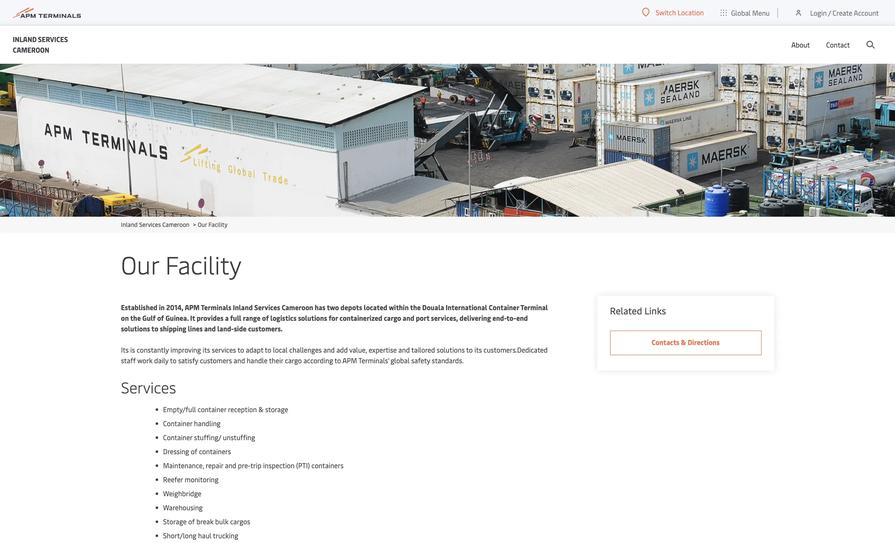 Task type: vqa. For each thing, say whether or not it's contained in the screenshot.
the 'Read more' to the bottom
no



Task type: locate. For each thing, give the bounding box(es) containing it.
solutions
[[298, 314, 327, 323], [121, 324, 150, 334], [437, 346, 465, 355]]

>
[[193, 221, 196, 229]]

0 vertical spatial containers
[[199, 447, 231, 457]]

1 horizontal spatial the
[[410, 303, 421, 312]]

2 horizontal spatial solutions
[[437, 346, 465, 355]]

1 vertical spatial &
[[259, 405, 264, 415]]

inland inside established in 2014, apm terminals inland services cameroon has two depots located within the douala international container terminal on the gulf of guinea. it provides a full range of logistics solutions for containerized cargo and port services, delivering end-to-end solutions to shipping lines and land-side customers.
[[233, 303, 253, 312]]

of up maintenance,
[[191, 447, 197, 457]]

switch location
[[656, 8, 705, 17]]

unstuffing
[[223, 433, 255, 443]]

2 vertical spatial solutions
[[437, 346, 465, 355]]

0 horizontal spatial containers
[[199, 447, 231, 457]]

satisfy
[[178, 356, 198, 366]]

related
[[611, 305, 643, 317]]

full
[[230, 314, 242, 323]]

containers
[[199, 447, 231, 457], [312, 461, 344, 471]]

cameroon inside inland services cameroon
[[13, 45, 49, 54]]

1 its from the left
[[203, 346, 210, 355]]

to down delivering
[[467, 346, 473, 355]]

& right contacts
[[682, 338, 687, 347]]

0 vertical spatial container
[[489, 303, 520, 312]]

depots
[[341, 303, 363, 312]]

cargo down 'challenges'
[[285, 356, 302, 366]]

container down empty/full
[[163, 419, 193, 429]]

container
[[198, 405, 227, 415]]

storage
[[265, 405, 288, 415]]

1 vertical spatial containers
[[312, 461, 344, 471]]

container stuffing/ unstuffing
[[163, 433, 255, 443]]

& left storage
[[259, 405, 264, 415]]

&
[[682, 338, 687, 347], [259, 405, 264, 415]]

global menu button
[[713, 0, 779, 25]]

facility down >
[[165, 248, 242, 281]]

dressing of containers
[[163, 447, 231, 457]]

0 horizontal spatial solutions
[[121, 324, 150, 334]]

login / create account
[[811, 8, 880, 17]]

solutions down on
[[121, 324, 150, 334]]

0 vertical spatial cargo
[[384, 314, 402, 323]]

handle
[[247, 356, 268, 366]]

2 horizontal spatial inland
[[233, 303, 253, 312]]

(pti)
[[296, 461, 310, 471]]

established in 2014, apm terminals inland services cameroon has two depots located within the douala international container terminal on the gulf of guinea. it provides a full range of logistics solutions for containerized cargo and port services, delivering end-to-end solutions to shipping lines and land-side customers.
[[121, 303, 548, 334]]

containers right (pti)
[[312, 461, 344, 471]]

1 vertical spatial cargo
[[285, 356, 302, 366]]

standards.
[[432, 356, 464, 366]]

of down in
[[157, 314, 164, 323]]

2 horizontal spatial cameroon
[[282, 303, 313, 312]]

maintenance,
[[163, 461, 204, 471]]

0 horizontal spatial cargo
[[285, 356, 302, 366]]

1 horizontal spatial its
[[475, 346, 482, 355]]

apm
[[185, 303, 200, 312]]

shipping
[[160, 324, 187, 334]]

the up port
[[410, 303, 421, 312]]

staff
[[121, 356, 136, 366]]

and left port
[[403, 314, 415, 323]]

1 horizontal spatial inland
[[121, 221, 138, 229]]

gulf
[[142, 314, 156, 323]]

of left break
[[188, 518, 195, 527]]

cargo
[[384, 314, 402, 323], [285, 356, 302, 366]]

0 horizontal spatial inland
[[13, 34, 36, 44]]

1 vertical spatial facility
[[165, 248, 242, 281]]

2 its from the left
[[475, 346, 482, 355]]

haul
[[198, 532, 212, 541]]

monitoring
[[185, 475, 219, 485]]

its down delivering
[[475, 346, 482, 355]]

services,
[[431, 314, 458, 323]]

short/long
[[163, 532, 197, 541]]

container inside established in 2014, apm terminals inland services cameroon has two depots located within the douala international container terminal on the gulf of guinea. it provides a full range of logistics solutions for containerized cargo and port services, delivering end-to-end solutions to shipping lines and land-side customers.
[[489, 303, 520, 312]]

our
[[198, 221, 207, 229], [121, 248, 159, 281]]

container up end-
[[489, 303, 520, 312]]

reefer monitoring
[[163, 475, 219, 485]]

2 vertical spatial inland
[[233, 303, 253, 312]]

inland services cameroon link
[[13, 34, 81, 55], [121, 221, 190, 229]]

services inside established in 2014, apm terminals inland services cameroon has two depots located within the douala international container terminal on the gulf of guinea. it provides a full range of logistics solutions for containerized cargo and port services, delivering end-to-end solutions to shipping lines and land-side customers.
[[254, 303, 280, 312]]

0 vertical spatial our
[[198, 221, 207, 229]]

and up global
[[399, 346, 410, 355]]

to left adapt
[[238, 346, 244, 355]]

solutions up standards.
[[437, 346, 465, 355]]

cargo down within at the bottom left of the page
[[384, 314, 402, 323]]

and left 'handle'
[[234, 356, 245, 366]]

inspection
[[263, 461, 295, 471]]

1 vertical spatial our
[[121, 248, 159, 281]]

0 vertical spatial solutions
[[298, 314, 327, 323]]

1 horizontal spatial cameroon
[[162, 221, 190, 229]]

local
[[273, 346, 288, 355]]

0 vertical spatial inland
[[13, 34, 36, 44]]

contacts & directions link
[[611, 331, 762, 356]]

constantly
[[137, 346, 169, 355]]

guinea.
[[166, 314, 189, 323]]

stuffing/
[[194, 433, 221, 443]]

switch location button
[[643, 8, 705, 17]]

1 vertical spatial inland
[[121, 221, 138, 229]]

of
[[157, 314, 164, 323], [262, 314, 269, 323], [191, 447, 197, 457], [188, 518, 195, 527]]

containers up the repair
[[199, 447, 231, 457]]

improving
[[171, 346, 201, 355]]

1 vertical spatial container
[[163, 419, 193, 429]]

0 horizontal spatial its
[[203, 346, 210, 355]]

0 horizontal spatial our
[[121, 248, 159, 281]]

its up customers on the bottom left
[[203, 346, 210, 355]]

1 vertical spatial the
[[130, 314, 141, 323]]

weighbridge
[[163, 489, 202, 499]]

1 vertical spatial cameroon
[[162, 221, 190, 229]]

1 horizontal spatial our
[[198, 221, 207, 229]]

international
[[446, 303, 488, 312]]

1 horizontal spatial containers
[[312, 461, 344, 471]]

1 vertical spatial inland services cameroon link
[[121, 221, 190, 229]]

0 vertical spatial cameroon
[[13, 45, 49, 54]]

1 horizontal spatial cargo
[[384, 314, 402, 323]]

and left pre-
[[225, 461, 237, 471]]

global menu
[[732, 8, 770, 17]]

and down provides
[[204, 324, 216, 334]]

cameroon inside established in 2014, apm terminals inland services cameroon has two depots located within the douala international container terminal on the gulf of guinea. it provides a full range of logistics solutions for containerized cargo and port services, delivering end-to-end solutions to shipping lines and land-side customers.
[[282, 303, 313, 312]]

end
[[517, 314, 528, 323]]

cameroon for inland services cameroon > our facility
[[162, 221, 190, 229]]

reception
[[228, 405, 257, 415]]

the
[[410, 303, 421, 312], [130, 314, 141, 323]]

inland for inland services cameroon
[[13, 34, 36, 44]]

located
[[364, 303, 388, 312]]

short/long haul trucking
[[163, 532, 238, 541]]

cargo inside its is constantly improving its services to adapt to local challenges and add value, expertise and tailored solutions to its customers.dedicated staff work daily to satisfy customers and handle their cargo according to apm terminals' global safety standards.
[[285, 356, 302, 366]]

break
[[197, 518, 214, 527]]

customers.dedicated
[[484, 346, 548, 355]]

solutions down the has
[[298, 314, 327, 323]]

side
[[234, 324, 247, 334]]

the right on
[[130, 314, 141, 323]]

to inside established in 2014, apm terminals inland services cameroon has two depots located within the douala international container terminal on the gulf of guinea. it provides a full range of logistics solutions for containerized cargo and port services, delivering end-to-end solutions to shipping lines and land-side customers.
[[152, 324, 158, 334]]

to
[[152, 324, 158, 334], [238, 346, 244, 355], [265, 346, 272, 355], [467, 346, 473, 355], [170, 356, 177, 366]]

facility right >
[[209, 221, 228, 229]]

our facility
[[121, 248, 242, 281]]

login
[[811, 8, 828, 17]]

container up dressing
[[163, 433, 193, 443]]

within
[[389, 303, 409, 312]]

services
[[38, 34, 68, 44], [139, 221, 161, 229], [254, 303, 280, 312], [121, 377, 176, 398]]

lines
[[188, 324, 203, 334]]

a
[[225, 314, 229, 323]]

to down gulf
[[152, 324, 158, 334]]

inland inside inland services cameroon
[[13, 34, 36, 44]]

2 vertical spatial cameroon
[[282, 303, 313, 312]]

0 horizontal spatial cameroon
[[13, 45, 49, 54]]

create
[[833, 8, 853, 17]]

and
[[403, 314, 415, 323], [204, 324, 216, 334], [324, 346, 335, 355], [399, 346, 410, 355], [234, 356, 245, 366], [225, 461, 237, 471]]

maintenance, repair and pre-trip inspection (pti) containers
[[163, 461, 344, 471]]

0 vertical spatial &
[[682, 338, 687, 347]]

storage of break bulk cargos
[[163, 518, 250, 527]]

0 vertical spatial inland services cameroon link
[[13, 34, 81, 55]]

2 vertical spatial container
[[163, 433, 193, 443]]

pre-
[[238, 461, 251, 471]]

expertise
[[369, 346, 397, 355]]



Task type: describe. For each thing, give the bounding box(es) containing it.
inland services cameroon
[[13, 34, 68, 54]]

for
[[329, 314, 338, 323]]

repair
[[206, 461, 223, 471]]

container for container handling
[[163, 419, 193, 429]]

it
[[190, 314, 195, 323]]

1 horizontal spatial solutions
[[298, 314, 327, 323]]

range
[[243, 314, 261, 323]]

adapt
[[246, 346, 264, 355]]

directions
[[688, 338, 720, 347]]

services inside inland services cameroon
[[38, 34, 68, 44]]

contact
[[827, 40, 851, 49]]

port
[[416, 314, 430, 323]]

container handling
[[163, 419, 221, 429]]

daily
[[154, 356, 169, 366]]

customers.
[[248, 324, 283, 334]]

0 vertical spatial the
[[410, 303, 421, 312]]

in
[[159, 303, 165, 312]]

cameroon for inland services cameroon
[[13, 45, 49, 54]]

container for container stuffing/ unstuffing
[[163, 433, 193, 443]]

global
[[732, 8, 751, 17]]

its is constantly improving its services to adapt to local challenges and add value, expertise and tailored solutions to its customers.dedicated staff work daily to satisfy customers and handle their cargo according to apm terminals' global safety standards.
[[121, 346, 548, 366]]

empty/full container reception & storage
[[163, 405, 288, 415]]

dressing
[[163, 447, 189, 457]]

delivering
[[460, 314, 491, 323]]

about button
[[792, 26, 811, 64]]

inland for inland services cameroon > our facility
[[121, 221, 138, 229]]

1 horizontal spatial &
[[682, 338, 687, 347]]

is
[[130, 346, 135, 355]]

0 horizontal spatial &
[[259, 405, 264, 415]]

to right daily
[[170, 356, 177, 366]]

0 horizontal spatial inland services cameroon link
[[13, 34, 81, 55]]

established
[[121, 303, 158, 312]]

account
[[855, 8, 880, 17]]

inland services cameroon > our facility
[[121, 221, 228, 229]]

challenges
[[290, 346, 322, 355]]

to-
[[507, 314, 517, 323]]

its
[[121, 346, 129, 355]]

1 horizontal spatial inland services cameroon link
[[121, 221, 190, 229]]

trip
[[251, 461, 262, 471]]

logistics
[[271, 314, 297, 323]]

two
[[327, 303, 339, 312]]

has
[[315, 303, 326, 312]]

add
[[337, 346, 348, 355]]

about
[[792, 40, 811, 49]]

and left add
[[324, 346, 335, 355]]

work
[[137, 356, 153, 366]]

switch
[[656, 8, 677, 17]]

services
[[212, 346, 236, 355]]

handling
[[194, 419, 221, 429]]

containerized
[[340, 314, 383, 323]]

their
[[269, 356, 283, 366]]

bulk
[[215, 518, 229, 527]]

solutions inside its is constantly improving its services to adapt to local challenges and add value, expertise and tailored solutions to its customers.dedicated staff work daily to satisfy customers and handle their cargo according to apm terminals' global safety standards.
[[437, 346, 465, 355]]

cargo inside established in 2014, apm terminals inland services cameroon has two depots located within the douala international container terminal on the gulf of guinea. it provides a full range of logistics solutions for containerized cargo and port services, delivering end-to-end solutions to shipping lines and land-side customers.
[[384, 314, 402, 323]]

login / create account link
[[795, 0, 880, 25]]

to left local
[[265, 346, 272, 355]]

0 horizontal spatial the
[[130, 314, 141, 323]]

menu
[[753, 8, 770, 17]]

trucking
[[213, 532, 238, 541]]

terminal
[[521, 303, 548, 312]]

global
[[391, 356, 410, 366]]

contacts
[[652, 338, 680, 347]]

reefer
[[163, 475, 183, 485]]

cotonou services image
[[0, 64, 896, 217]]

of up customers.
[[262, 314, 269, 323]]

to apm
[[335, 356, 357, 366]]

customers
[[200, 356, 232, 366]]

value,
[[350, 346, 367, 355]]

warehousing
[[163, 503, 203, 513]]

douala
[[423, 303, 445, 312]]

terminals
[[201, 303, 232, 312]]

related links
[[611, 305, 667, 317]]

tailored
[[412, 346, 435, 355]]

terminals'
[[359, 356, 389, 366]]

according
[[304, 356, 333, 366]]

safety
[[412, 356, 431, 366]]

1 vertical spatial solutions
[[121, 324, 150, 334]]

on
[[121, 314, 129, 323]]

0 vertical spatial facility
[[209, 221, 228, 229]]

2014,
[[166, 303, 184, 312]]

cargos
[[230, 518, 250, 527]]

location
[[678, 8, 705, 17]]

contact button
[[827, 26, 851, 64]]



